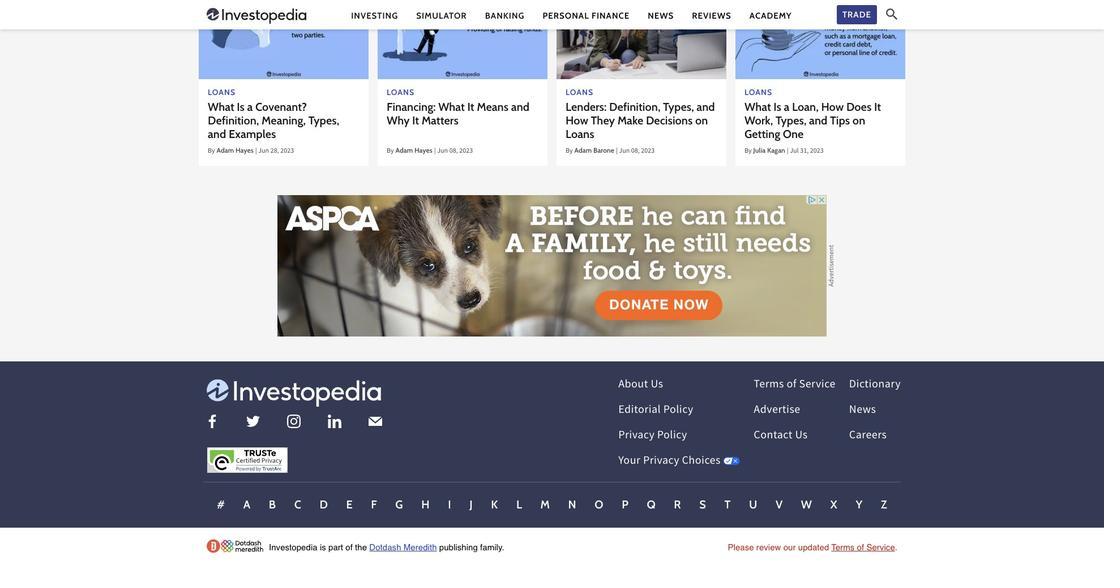 Task type: vqa. For each thing, say whether or not it's contained in the screenshot.
"Visit Investopedia's Facebook" image
yes



Task type: locate. For each thing, give the bounding box(es) containing it.
1 horizontal spatial news link
[[850, 403, 877, 420]]

2 horizontal spatial it
[[875, 100, 881, 114]]

news
[[648, 10, 674, 21], [850, 403, 877, 420]]

0 horizontal spatial how
[[566, 114, 589, 127]]

w link
[[801, 498, 812, 515]]

0 horizontal spatial it
[[412, 114, 419, 127]]

definition, inside 'what is a covenant? definition, meaning, types, and examples by adam hayes jun 28, 2023'
[[208, 114, 259, 127]]

0 horizontal spatial news link
[[648, 10, 674, 22]]

jun inside 'what is a covenant? definition, meaning, types, and examples by adam hayes jun 28, 2023'
[[258, 146, 269, 157]]

how inside "what is a loan, how does it work, types, and tips on getting one by julia kagan jul 31, 2023"
[[822, 100, 844, 114]]

news right finance
[[648, 10, 674, 21]]

visit investopedia's twitter image
[[246, 415, 260, 429]]

types,
[[663, 100, 694, 114], [309, 114, 339, 127], [776, 114, 807, 127]]

hayes
[[236, 146, 254, 154], [415, 146, 433, 154]]

1 horizontal spatial us
[[796, 428, 808, 445]]

dictionary
[[850, 377, 901, 394]]

1 adam from the left
[[217, 146, 234, 154]]

2 what from the left
[[439, 100, 465, 114]]

2 jun from the left
[[437, 146, 448, 157]]

how inside lenders: definition, types, and how they make decisions on loans by adam barone jun 08, 2023
[[566, 114, 589, 127]]

covenant?
[[255, 100, 307, 114]]

careers link
[[850, 428, 887, 445]]

1 is from the left
[[237, 100, 245, 114]]

0 horizontal spatial definition,
[[208, 114, 259, 127]]

terms of service link down y link
[[832, 543, 895, 553]]

how
[[822, 100, 844, 114], [566, 114, 589, 127]]

2023 inside "what is a loan, how does it work, types, and tips on getting one by julia kagan jul 31, 2023"
[[810, 146, 824, 157]]

1 vertical spatial news
[[850, 403, 877, 420]]

hayes down matters
[[415, 146, 433, 154]]

2 adam from the left
[[396, 146, 413, 154]]

us for about us
[[651, 377, 664, 394]]

service up advertise link
[[800, 377, 836, 394]]

and left examples
[[208, 127, 226, 141]]

is up examples
[[237, 100, 245, 114]]

simulator link
[[416, 10, 467, 22]]

what right financing:
[[439, 100, 465, 114]]

08,
[[450, 146, 458, 157], [631, 146, 640, 157]]

and right the decisions
[[697, 100, 715, 114]]

l
[[517, 498, 522, 512]]

service down z link on the bottom of page
[[867, 543, 895, 553]]

and left the tips
[[809, 114, 828, 127]]

of left .
[[857, 543, 864, 553]]

1 horizontal spatial what
[[439, 100, 465, 114]]

1 horizontal spatial a
[[784, 100, 790, 114]]

z link
[[881, 498, 887, 515]]

3 2023 from the left
[[641, 146, 655, 157]]

and right means
[[511, 100, 530, 114]]

definition, left meaning,
[[208, 114, 259, 127]]

what up examples
[[208, 100, 234, 114]]

types, up jul
[[776, 114, 807, 127]]

0 horizontal spatial news
[[648, 10, 674, 21]]

terms of service link
[[754, 377, 836, 394], [832, 543, 895, 553]]

jun right barone
[[619, 146, 630, 157]]

c link
[[294, 498, 301, 515]]

and inside lenders: definition, types, and how they make decisions on loans by adam barone jun 08, 2023
[[697, 100, 715, 114]]

us right about
[[651, 377, 664, 394]]

types, inside 'what is a covenant? definition, meaning, types, and examples by adam hayes jun 28, 2023'
[[309, 114, 339, 127]]

editorial policy link
[[619, 403, 694, 420]]

our
[[784, 543, 796, 553]]

why
[[387, 114, 410, 127]]

it inside "what is a loan, how does it work, types, and tips on getting one by julia kagan jul 31, 2023"
[[875, 100, 881, 114]]

t
[[725, 498, 731, 512]]

policy up privacy policy
[[664, 403, 694, 420]]

truste image
[[207, 448, 288, 473]]

banking
[[485, 10, 525, 21]]

0 horizontal spatial on
[[696, 114, 708, 127]]

a inside "what is a loan, how does it work, types, and tips on getting one by julia kagan jul 31, 2023"
[[784, 100, 790, 114]]

2 hayes from the left
[[415, 146, 433, 154]]

1 vertical spatial privacy
[[643, 454, 680, 471]]

1 horizontal spatial jun
[[437, 146, 448, 157]]

0 horizontal spatial types,
[[309, 114, 339, 127]]

types, right meaning,
[[309, 114, 339, 127]]

o link
[[595, 498, 604, 515]]

adam down examples
[[217, 146, 234, 154]]

it
[[468, 100, 474, 114], [875, 100, 881, 114], [412, 114, 419, 127]]

1 horizontal spatial on
[[853, 114, 866, 127]]

what inside "what is a loan, how does it work, types, and tips on getting one by julia kagan jul 31, 2023"
[[745, 100, 771, 114]]

1 horizontal spatial how
[[822, 100, 844, 114]]

u
[[749, 498, 758, 512]]

2023 down make
[[641, 146, 655, 157]]

policy for editorial policy
[[664, 403, 694, 420]]

lender image
[[557, 0, 727, 79]]

0 horizontal spatial us
[[651, 377, 664, 394]]

us right contact
[[796, 428, 808, 445]]

e link
[[346, 498, 353, 515]]

policy
[[664, 403, 694, 420], [657, 428, 688, 445]]

0 vertical spatial news
[[648, 10, 674, 21]]

it for financing: what it means and why it matters
[[412, 114, 419, 127]]

2 on from the left
[[853, 114, 866, 127]]

contact us link
[[754, 428, 808, 445]]

jun
[[258, 146, 269, 157], [437, 146, 448, 157], [619, 146, 630, 157]]

0 horizontal spatial a
[[247, 100, 253, 114]]

v link
[[776, 498, 783, 515]]

1 hayes from the left
[[236, 146, 254, 154]]

0 vertical spatial terms of service link
[[754, 377, 836, 394]]

2023 inside 'what is a covenant? definition, meaning, types, and examples by adam hayes jun 28, 2023'
[[280, 146, 294, 157]]

s link
[[700, 498, 706, 515]]

1 horizontal spatial terms
[[832, 543, 855, 553]]

1 vertical spatial terms
[[832, 543, 855, 553]]

a
[[243, 498, 250, 512]]

2 horizontal spatial what
[[745, 100, 771, 114]]

by
[[208, 146, 215, 157], [387, 146, 394, 157], [566, 146, 573, 157], [745, 146, 752, 157]]

is inside 'what is a covenant? definition, meaning, types, and examples by adam hayes jun 28, 2023'
[[237, 100, 245, 114]]

on right the decisions
[[696, 114, 708, 127]]

0 horizontal spatial of
[[346, 543, 353, 553]]

make
[[618, 114, 644, 127]]

08, down make
[[631, 146, 640, 157]]

2023 right the 28,
[[280, 146, 294, 157]]

adam down loans
[[575, 146, 592, 154]]

1 vertical spatial policy
[[657, 428, 688, 445]]

0 vertical spatial policy
[[664, 403, 694, 420]]

news link right finance
[[648, 10, 674, 22]]

x
[[831, 498, 838, 512]]

2 horizontal spatial adam
[[575, 146, 592, 154]]

on right the tips
[[853, 114, 866, 127]]

careers
[[850, 428, 887, 445]]

advertise link
[[754, 403, 801, 420]]

definition,
[[609, 100, 661, 114], [208, 114, 259, 127]]

privacy down "editorial"
[[619, 428, 655, 445]]

1 horizontal spatial types,
[[663, 100, 694, 114]]

d link
[[320, 498, 328, 515]]

0 horizontal spatial hayes
[[236, 146, 254, 154]]

1 2023 from the left
[[280, 146, 294, 157]]

m
[[541, 498, 550, 512]]

0 horizontal spatial jun
[[258, 146, 269, 157]]

a
[[247, 100, 253, 114], [784, 100, 790, 114]]

1 08, from the left
[[450, 146, 458, 157]]

a link
[[243, 498, 250, 515]]

what up getting
[[745, 100, 771, 114]]

1 what from the left
[[208, 100, 234, 114]]

1 horizontal spatial is
[[774, 100, 782, 114]]

types, inside "what is a loan, how does it work, types, and tips on getting one by julia kagan jul 31, 2023"
[[776, 114, 807, 127]]

is for loan,
[[774, 100, 782, 114]]

2023 right the 31,
[[810, 146, 824, 157]]

1 vertical spatial terms of service link
[[832, 543, 895, 553]]

terms right the updated
[[832, 543, 855, 553]]

j
[[470, 498, 473, 512]]

0 horizontal spatial 08,
[[450, 146, 458, 157]]

of up advertise link
[[787, 377, 797, 394]]

terms
[[754, 377, 784, 394], [832, 543, 855, 553]]

examples
[[229, 127, 276, 141]]

1 horizontal spatial definition,
[[609, 100, 661, 114]]

news link up careers link on the right bottom
[[850, 403, 877, 420]]

t link
[[725, 498, 731, 515]]

it right does
[[875, 100, 881, 114]]

adam down why
[[396, 146, 413, 154]]

lenders:
[[566, 100, 607, 114]]

how for and
[[822, 100, 844, 114]]

a up examples
[[247, 100, 253, 114]]

2 a from the left
[[784, 100, 790, 114]]

terms of service link up advertise link
[[754, 377, 836, 394]]

visit investopedia's newsletter image
[[369, 415, 382, 429]]

investopedia homepage image
[[207, 7, 306, 25], [203, 380, 385, 407]]

is inside "what is a loan, how does it work, types, and tips on getting one by julia kagan jul 31, 2023"
[[774, 100, 782, 114]]

1 horizontal spatial adam
[[396, 146, 413, 154]]

policy up your privacy choices
[[657, 428, 688, 445]]

1 horizontal spatial 08,
[[631, 146, 640, 157]]

academy
[[750, 10, 792, 21]]

news for bottommost news link
[[850, 403, 877, 420]]

how left does
[[822, 100, 844, 114]]

by adam hayes jun 08, 2023
[[387, 146, 473, 157]]

y
[[856, 498, 863, 512]]

q link
[[647, 498, 656, 515]]

advertise
[[754, 403, 801, 420]]

1 vertical spatial us
[[796, 428, 808, 445]]

a inside 'what is a covenant? definition, meaning, types, and examples by adam hayes jun 28, 2023'
[[247, 100, 253, 114]]

on inside lenders: definition, types, and how they make decisions on loans by adam barone jun 08, 2023
[[696, 114, 708, 127]]

1 by from the left
[[208, 146, 215, 157]]

reviews
[[692, 10, 732, 21]]

news up careers link on the right bottom
[[850, 403, 877, 420]]

jul
[[790, 146, 799, 157]]

what
[[208, 100, 234, 114], [439, 100, 465, 114], [745, 100, 771, 114]]

terms of service
[[754, 377, 836, 394]]

4 by from the left
[[745, 146, 752, 157]]

1 horizontal spatial of
[[787, 377, 797, 394]]

2 2023 from the left
[[459, 146, 473, 157]]

08, down matters
[[450, 146, 458, 157]]

visit investopedia's linkedin image
[[328, 415, 341, 429]]

2023 inside lenders: definition, types, and how they make decisions on loans by adam barone jun 08, 2023
[[641, 146, 655, 157]]

2 horizontal spatial jun
[[619, 146, 630, 157]]

3 by from the left
[[566, 146, 573, 157]]

search image
[[886, 9, 898, 20]]

3 adam from the left
[[575, 146, 592, 154]]

hayes down examples
[[236, 146, 254, 154]]

2 08, from the left
[[631, 146, 640, 157]]

jun down matters
[[437, 146, 448, 157]]

definition, right lenders: at the right of the page
[[609, 100, 661, 114]]

what is a covenant? definition, meaning, types, and examples by adam hayes jun 28, 2023
[[208, 100, 339, 157]]

p link
[[622, 498, 629, 515]]

contact
[[754, 428, 793, 445]]

g
[[396, 498, 403, 512]]

l link
[[517, 498, 522, 515]]

.
[[895, 543, 898, 553]]

privacy down privacy policy
[[643, 454, 680, 471]]

how left they
[[566, 114, 589, 127]]

is right the work,
[[774, 100, 782, 114]]

f link
[[371, 498, 377, 515]]

0 horizontal spatial what
[[208, 100, 234, 114]]

2023 down financing: what it means and why it matters on the left of page
[[459, 146, 473, 157]]

0 vertical spatial us
[[651, 377, 664, 394]]

1 a from the left
[[247, 100, 253, 114]]

privacy policy link
[[619, 428, 688, 445]]

types, right make
[[663, 100, 694, 114]]

1 on from the left
[[696, 114, 708, 127]]

it right why
[[412, 114, 419, 127]]

does
[[847, 100, 872, 114]]

0 vertical spatial service
[[800, 377, 836, 394]]

choices
[[682, 454, 721, 471]]

3 what from the left
[[745, 100, 771, 114]]

1 horizontal spatial news
[[850, 403, 877, 420]]

news link
[[648, 10, 674, 22], [850, 403, 877, 420]]

1 jun from the left
[[258, 146, 269, 157]]

0 horizontal spatial is
[[237, 100, 245, 114]]

4 2023 from the left
[[810, 146, 824, 157]]

08, inside lenders: definition, types, and how they make decisions on loans by adam barone jun 08, 2023
[[631, 146, 640, 157]]

jun left the 28,
[[258, 146, 269, 157]]

1 vertical spatial service
[[867, 543, 895, 553]]

of left the on the bottom left
[[346, 543, 353, 553]]

3 jun from the left
[[619, 146, 630, 157]]

by inside 'what is a covenant? definition, meaning, types, and examples by adam hayes jun 28, 2023'
[[208, 146, 215, 157]]

terms up advertise link
[[754, 377, 784, 394]]

2 is from the left
[[774, 100, 782, 114]]

31,
[[800, 146, 809, 157]]

a left "loan," in the right of the page
[[784, 100, 790, 114]]

1 horizontal spatial hayes
[[415, 146, 433, 154]]

kagan
[[767, 146, 786, 154]]

service
[[800, 377, 836, 394], [867, 543, 895, 553]]

means
[[477, 100, 509, 114]]

2 horizontal spatial types,
[[776, 114, 807, 127]]

financing: what it means and why it matters
[[387, 100, 530, 127]]

x link
[[831, 498, 838, 515]]

what inside 'what is a covenant? definition, meaning, types, and examples by adam hayes jun 28, 2023'
[[208, 100, 234, 114]]

2023
[[280, 146, 294, 157], [459, 146, 473, 157], [641, 146, 655, 157], [810, 146, 824, 157]]

0 horizontal spatial terms
[[754, 377, 784, 394]]

0 horizontal spatial adam
[[217, 146, 234, 154]]

it left means
[[468, 100, 474, 114]]

and inside 'what is a covenant? definition, meaning, types, and examples by adam hayes jun 28, 2023'
[[208, 127, 226, 141]]



Task type: describe. For each thing, give the bounding box(es) containing it.
updated
[[799, 543, 829, 553]]

i link
[[448, 498, 451, 515]]

m link
[[541, 498, 550, 515]]

is
[[320, 543, 326, 553]]

editorial policy
[[619, 403, 694, 420]]

financing:
[[387, 100, 436, 114]]

s
[[700, 498, 706, 512]]

z
[[881, 498, 887, 512]]

1 vertical spatial news link
[[850, 403, 877, 420]]

it for what is a loan, how does it work, types, and tips on getting one by julia kagan jul 31, 2023
[[875, 100, 881, 114]]

definition, inside lenders: definition, types, and how they make decisions on loans by adam barone jun 08, 2023
[[609, 100, 661, 114]]

covenant image
[[199, 0, 369, 79]]

your privacy choices
[[619, 454, 721, 471]]

privacy policy
[[619, 428, 688, 445]]

h
[[422, 498, 430, 512]]

investopedia
[[269, 543, 318, 553]]

matters
[[422, 114, 459, 127]]

and inside "what is a loan, how does it work, types, and tips on getting one by julia kagan jul 31, 2023"
[[809, 114, 828, 127]]

part
[[329, 543, 343, 553]]

banking link
[[485, 10, 525, 22]]

hayes inside "by adam hayes jun 08, 2023"
[[415, 146, 433, 154]]

by inside lenders: definition, types, and how they make decisions on loans by adam barone jun 08, 2023
[[566, 146, 573, 157]]

finance
[[592, 10, 630, 21]]

g link
[[396, 498, 403, 515]]

editorial
[[619, 403, 661, 420]]

0 vertical spatial terms
[[754, 377, 784, 394]]

by inside "what is a loan, how does it work, types, and tips on getting one by julia kagan jul 31, 2023"
[[745, 146, 752, 157]]

the
[[355, 543, 367, 553]]

they
[[591, 114, 615, 127]]

simulator
[[416, 10, 467, 21]]

what for what is a loan, how does it work, types, and tips on getting one
[[745, 100, 771, 114]]

1 vertical spatial investopedia homepage image
[[203, 380, 385, 407]]

about us link
[[619, 377, 664, 394]]

dotdash
[[370, 543, 401, 553]]

0 vertical spatial news link
[[648, 10, 674, 22]]

contact us
[[754, 428, 808, 445]]

personal finance link
[[543, 10, 630, 22]]

0 vertical spatial privacy
[[619, 428, 655, 445]]

advertisement element
[[278, 195, 827, 337]]

adam inside lenders: definition, types, and how they make decisions on loans by adam barone jun 08, 2023
[[575, 146, 592, 154]]

what inside financing: what it means and why it matters
[[439, 100, 465, 114]]

investing link
[[351, 10, 398, 22]]

0 vertical spatial investopedia homepage image
[[207, 7, 306, 25]]

i
[[448, 498, 451, 512]]

julia
[[754, 146, 766, 154]]

meredith
[[404, 543, 437, 553]]

1 horizontal spatial service
[[867, 543, 895, 553]]

trade link
[[837, 5, 877, 24]]

hayes inside 'what is a covenant? definition, meaning, types, and examples by adam hayes jun 28, 2023'
[[236, 146, 254, 154]]

loan,
[[792, 100, 819, 114]]

j link
[[470, 498, 473, 515]]

and inside financing: what it means and why it matters
[[511, 100, 530, 114]]

us for contact us
[[796, 428, 808, 445]]

getting
[[745, 127, 781, 141]]

1 horizontal spatial it
[[468, 100, 474, 114]]

what for what is a covenant? definition, meaning, types, and examples
[[208, 100, 234, 114]]

k link
[[491, 498, 498, 515]]

b link
[[269, 498, 276, 515]]

is for covenant?
[[237, 100, 245, 114]]

d
[[320, 498, 328, 512]]

tips
[[830, 114, 850, 127]]

work,
[[745, 114, 773, 127]]

a for covenant?
[[247, 100, 253, 114]]

loan image
[[736, 0, 906, 79]]

personal finance
[[543, 10, 630, 21]]

what is a loan, how does it work, types, and tips on getting one by julia kagan jul 31, 2023
[[745, 100, 881, 157]]

please review our updated terms of service .
[[728, 543, 898, 553]]

loans
[[566, 127, 595, 141]]

o
[[595, 498, 604, 512]]

r link
[[674, 498, 681, 515]]

jun inside lenders: definition, types, and how they make decisions on loans by adam barone jun 08, 2023
[[619, 146, 630, 157]]

n
[[568, 498, 577, 512]]

policy for privacy policy
[[657, 428, 688, 445]]

your
[[619, 454, 641, 471]]

adam inside "by adam hayes jun 08, 2023"
[[396, 146, 413, 154]]

about
[[619, 377, 649, 394]]

h link
[[422, 498, 430, 515]]

financing image
[[378, 0, 548, 79]]

please
[[728, 543, 754, 553]]

a for loan,
[[784, 100, 790, 114]]

how for loans
[[566, 114, 589, 127]]

k
[[491, 498, 498, 512]]

y link
[[856, 498, 863, 515]]

2 by from the left
[[387, 146, 394, 157]]

r
[[674, 498, 681, 512]]

lenders: definition, types, and how they make decisions on loans by adam barone jun 08, 2023
[[566, 100, 715, 157]]

decisions
[[646, 114, 693, 127]]

review
[[757, 543, 781, 553]]

w
[[801, 498, 812, 512]]

adam inside 'what is a covenant? definition, meaning, types, and examples by adam hayes jun 28, 2023'
[[217, 146, 234, 154]]

#
[[217, 498, 225, 512]]

types, inside lenders: definition, types, and how they make decisions on loans by adam barone jun 08, 2023
[[663, 100, 694, 114]]

dotdash meredith link
[[370, 543, 437, 553]]

news for topmost news link
[[648, 10, 674, 21]]

barone
[[594, 146, 615, 154]]

e
[[346, 498, 353, 512]]

v
[[776, 498, 783, 512]]

meaning,
[[262, 114, 306, 127]]

your privacy choices link
[[619, 454, 741, 471]]

manage your privacy choices image
[[724, 458, 741, 466]]

2 horizontal spatial of
[[857, 543, 864, 553]]

visit investopedia's instagram image
[[287, 415, 301, 429]]

b
[[269, 498, 276, 512]]

investopedia is part of the dotdash meredith publishing family.
[[269, 543, 504, 553]]

0 horizontal spatial service
[[800, 377, 836, 394]]

personal
[[543, 10, 589, 21]]

on inside "what is a loan, how does it work, types, and tips on getting one by julia kagan jul 31, 2023"
[[853, 114, 866, 127]]

visit investopedia's facebook image
[[205, 415, 219, 429]]

about us
[[619, 377, 664, 394]]

investing
[[351, 10, 398, 21]]



